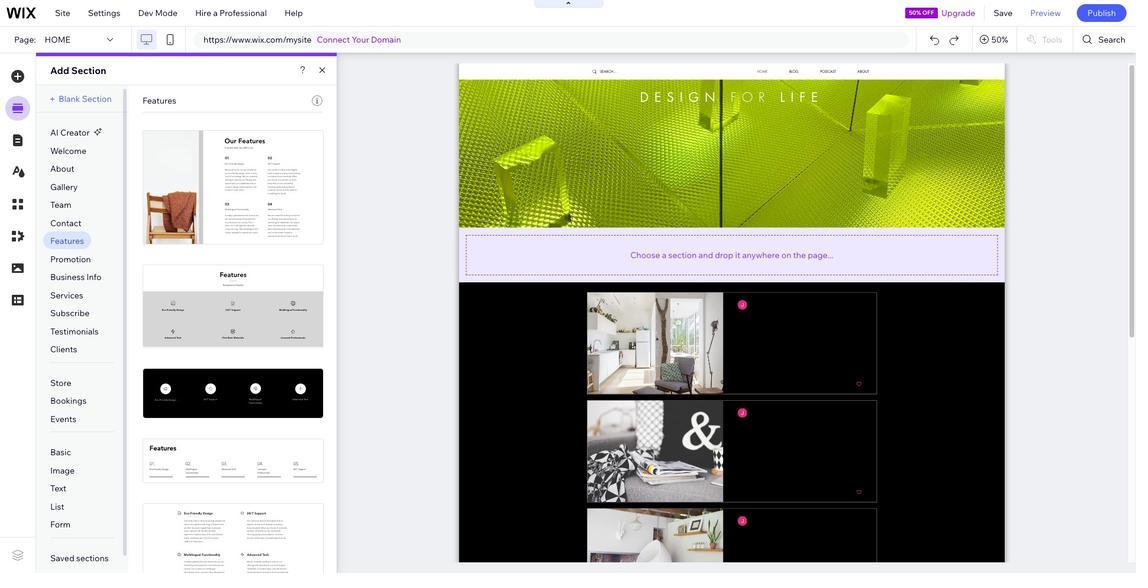 Task type: locate. For each thing, give the bounding box(es) containing it.
save button
[[986, 0, 1022, 26]]

text
[[50, 483, 66, 494]]

0 horizontal spatial features
[[50, 236, 84, 246]]

1 horizontal spatial 50%
[[992, 34, 1009, 45]]

1 vertical spatial section
[[82, 94, 112, 104]]

mode
[[155, 8, 178, 18]]

a right hire at the left of the page
[[213, 8, 218, 18]]

section for blank section
[[82, 94, 112, 104]]

blank
[[59, 94, 80, 104]]

section right blank
[[82, 94, 112, 104]]

features
[[143, 95, 176, 106], [50, 236, 84, 246]]

ai creator
[[50, 127, 90, 138]]

50% left off
[[910, 9, 922, 17]]

hire a professional
[[195, 8, 267, 18]]

add
[[50, 65, 69, 76]]

choose
[[631, 250, 661, 260]]

50%
[[910, 9, 922, 17], [992, 34, 1009, 45]]

section up blank section
[[71, 65, 106, 76]]

blank section
[[59, 94, 112, 104]]

info
[[87, 272, 101, 283]]

clients
[[50, 344, 77, 355]]

a
[[213, 8, 218, 18], [662, 250, 667, 260]]

services
[[50, 290, 83, 301]]

section
[[71, 65, 106, 76], [82, 94, 112, 104]]

0 vertical spatial section
[[71, 65, 106, 76]]

1 horizontal spatial features
[[143, 95, 176, 106]]

50% for 50% off
[[910, 9, 922, 17]]

0 vertical spatial 50%
[[910, 9, 922, 17]]

50% inside '50%' button
[[992, 34, 1009, 45]]

bookings
[[50, 396, 87, 406]]

preview button
[[1022, 0, 1070, 26]]

home
[[45, 34, 70, 45]]

tools button
[[1018, 27, 1074, 53]]

settings
[[88, 8, 120, 18]]

0 horizontal spatial 50%
[[910, 9, 922, 17]]

your
[[352, 34, 369, 45]]

50% down save button
[[992, 34, 1009, 45]]

search button
[[1074, 27, 1137, 53]]

0 vertical spatial a
[[213, 8, 218, 18]]

1 horizontal spatial a
[[662, 250, 667, 260]]

business
[[50, 272, 85, 283]]

anywhere
[[743, 250, 780, 260]]

subscribe
[[50, 308, 90, 319]]

a left section
[[662, 250, 667, 260]]

0 horizontal spatial a
[[213, 8, 218, 18]]

page...
[[808, 250, 834, 260]]

image
[[50, 465, 75, 476]]

drop
[[715, 250, 734, 260]]

events
[[50, 414, 77, 424]]

1 vertical spatial 50%
[[992, 34, 1009, 45]]

preview
[[1031, 8, 1062, 18]]

basic
[[50, 447, 71, 458]]

contact
[[50, 218, 81, 228]]

promotion
[[50, 254, 91, 264]]

welcome
[[50, 145, 86, 156]]

help
[[285, 8, 303, 18]]

professional
[[220, 8, 267, 18]]

site
[[55, 8, 70, 18]]

sections
[[76, 553, 109, 564]]

saved
[[50, 553, 74, 564]]

50% off
[[910, 9, 935, 17]]

1 vertical spatial features
[[50, 236, 84, 246]]

saved sections
[[50, 553, 109, 564]]

form
[[50, 519, 70, 530]]

about
[[50, 163, 74, 174]]

gallery
[[50, 182, 78, 192]]

1 vertical spatial a
[[662, 250, 667, 260]]



Task type: vqa. For each thing, say whether or not it's contained in the screenshot.
the leftmost Category
no



Task type: describe. For each thing, give the bounding box(es) containing it.
team
[[50, 200, 71, 210]]

a for section
[[662, 250, 667, 260]]

50% for 50%
[[992, 34, 1009, 45]]

the
[[794, 250, 807, 260]]

and
[[699, 250, 714, 260]]

https://www.wix.com/mysite
[[204, 34, 312, 45]]

publish button
[[1078, 4, 1127, 22]]

hire
[[195, 8, 211, 18]]

0 vertical spatial features
[[143, 95, 176, 106]]

domain
[[371, 34, 401, 45]]

50% button
[[973, 27, 1017, 53]]

dev
[[138, 8, 153, 18]]

on
[[782, 250, 792, 260]]

dev mode
[[138, 8, 178, 18]]

publish
[[1088, 8, 1117, 18]]

tools
[[1043, 34, 1063, 45]]

section
[[669, 250, 697, 260]]

list
[[50, 501, 64, 512]]

save
[[994, 8, 1013, 18]]

off
[[923, 9, 935, 17]]

section for add section
[[71, 65, 106, 76]]

choose a section and drop it anywhere on the page...
[[631, 250, 834, 260]]

connect
[[317, 34, 350, 45]]

it
[[736, 250, 741, 260]]

ai
[[50, 127, 59, 138]]

a for professional
[[213, 8, 218, 18]]

testimonials
[[50, 326, 99, 337]]

search
[[1099, 34, 1126, 45]]

creator
[[60, 127, 90, 138]]

upgrade
[[942, 8, 976, 18]]

store
[[50, 378, 71, 388]]

add section
[[50, 65, 106, 76]]

https://www.wix.com/mysite connect your domain
[[204, 34, 401, 45]]

business info
[[50, 272, 101, 283]]



